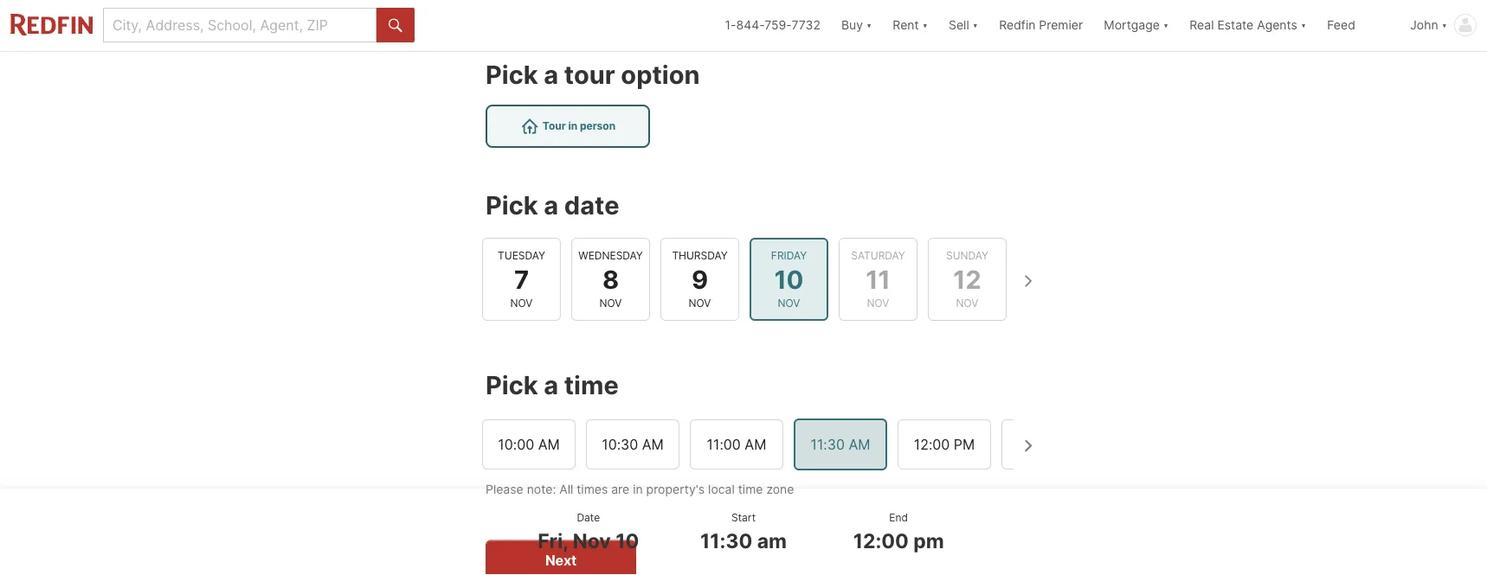 Task type: vqa. For each thing, say whether or not it's contained in the screenshot.
Next button
yes



Task type: locate. For each thing, give the bounding box(es) containing it.
nov for 9
[[689, 297, 711, 309]]

am right 10:30
[[642, 436, 664, 453]]

1 vertical spatial pick
[[486, 190, 538, 220]]

11:30 inside start 11:30 am
[[700, 529, 753, 554]]

am down zone
[[757, 529, 787, 554]]

10 inside the friday 10 nov
[[774, 264, 804, 295]]

1 horizontal spatial 10
[[774, 264, 804, 295]]

2 ▾ from the left
[[922, 18, 928, 32]]

local
[[708, 483, 735, 497]]

all
[[559, 483, 573, 497]]

nov inside thursday 9 nov
[[689, 297, 711, 309]]

am right '11:00'
[[745, 436, 766, 453]]

9
[[692, 264, 708, 295]]

1 ▾ from the left
[[866, 18, 872, 32]]

▾ for buy ▾
[[866, 18, 872, 32]]

0 horizontal spatial 12:00
[[853, 529, 909, 554]]

am for 10:30 am
[[642, 436, 664, 453]]

1-844-759-7732
[[725, 18, 821, 32]]

tour
[[564, 60, 615, 90]]

feed
[[1327, 18, 1356, 32]]

11:30 am button
[[794, 418, 887, 470]]

time up 10:30
[[564, 370, 619, 400]]

real estate agents ▾ button
[[1179, 0, 1317, 51]]

am inside start 11:30 am
[[757, 529, 787, 554]]

a for tour
[[544, 60, 558, 90]]

nov for 7
[[510, 297, 533, 309]]

am for 10:00 am
[[538, 436, 560, 453]]

pick up 10:00
[[486, 370, 538, 400]]

redfin premier button
[[989, 0, 1094, 51]]

am
[[538, 436, 560, 453], [642, 436, 664, 453], [745, 436, 766, 453], [849, 436, 870, 453], [757, 529, 787, 554]]

start 11:30 am
[[700, 512, 787, 554]]

11:00
[[707, 436, 741, 453]]

friday 10 nov
[[771, 250, 807, 309]]

1 horizontal spatial time
[[738, 483, 763, 497]]

0 vertical spatial time
[[564, 370, 619, 400]]

▾ right the buy
[[866, 18, 872, 32]]

wednesday
[[579, 250, 643, 262]]

time up the start
[[738, 483, 763, 497]]

10:00
[[498, 436, 534, 453]]

1 vertical spatial in
[[633, 483, 643, 497]]

10:30 am
[[602, 436, 664, 453]]

date
[[577, 512, 600, 524]]

5 ▾ from the left
[[1301, 18, 1307, 32]]

0 vertical spatial in
[[568, 120, 578, 132]]

10:00 am
[[498, 436, 560, 453]]

▾ right agents
[[1301, 18, 1307, 32]]

▾ right rent
[[922, 18, 928, 32]]

tour in person
[[543, 120, 616, 132]]

buy ▾ button
[[841, 0, 872, 51]]

12
[[953, 264, 981, 295]]

a up 10:00 am
[[544, 370, 558, 400]]

redfin
[[999, 18, 1036, 32]]

1 vertical spatial 11:30
[[700, 529, 753, 554]]

0 vertical spatial a
[[544, 60, 558, 90]]

11:30
[[811, 436, 845, 453], [700, 529, 753, 554]]

0 vertical spatial 10
[[774, 264, 804, 295]]

10:30 am button
[[586, 419, 680, 470]]

nov inside the friday 10 nov
[[778, 297, 800, 309]]

tour in person list box
[[486, 105, 1002, 148]]

4 ▾ from the left
[[1163, 18, 1169, 32]]

saturday 11 nov
[[851, 250, 905, 309]]

pick up the tuesday
[[486, 190, 538, 220]]

12:00 pm button
[[898, 419, 991, 470]]

7
[[514, 264, 529, 295]]

1 vertical spatial 10
[[616, 529, 639, 554]]

1 pick from the top
[[486, 60, 538, 90]]

12:00 pm
[[914, 436, 975, 453]]

pick a tour option
[[486, 60, 700, 90]]

in inside option
[[568, 120, 578, 132]]

0 vertical spatial pm
[[954, 436, 975, 453]]

3 pick from the top
[[486, 370, 538, 400]]

a for date
[[544, 190, 558, 220]]

1 vertical spatial 12:00
[[853, 529, 909, 554]]

pick up tour in person option
[[486, 60, 538, 90]]

0 horizontal spatial in
[[568, 120, 578, 132]]

10
[[774, 264, 804, 295], [616, 529, 639, 554]]

sunday 12 nov
[[946, 250, 989, 309]]

time
[[564, 370, 619, 400], [738, 483, 763, 497]]

nov down 8
[[600, 297, 622, 309]]

▾ right the sell
[[973, 18, 978, 32]]

nov down 11
[[867, 297, 889, 309]]

buy ▾
[[841, 18, 872, 32]]

10 down are
[[616, 529, 639, 554]]

nov inside saturday 11 nov
[[867, 297, 889, 309]]

0 vertical spatial pick
[[486, 60, 538, 90]]

real estate agents ▾ link
[[1190, 0, 1307, 51]]

in right "tour"
[[568, 120, 578, 132]]

nov inside sunday 12 nov
[[956, 297, 979, 309]]

▾
[[866, 18, 872, 32], [922, 18, 928, 32], [973, 18, 978, 32], [1163, 18, 1169, 32], [1301, 18, 1307, 32], [1442, 18, 1447, 32]]

▾ right mortgage in the top of the page
[[1163, 18, 1169, 32]]

nov down date
[[573, 529, 611, 554]]

am left 12:00 pm
[[849, 436, 870, 453]]

am right 10:00
[[538, 436, 560, 453]]

nov down 12
[[956, 297, 979, 309]]

wednesday 8 nov
[[579, 250, 643, 309]]

0 horizontal spatial time
[[564, 370, 619, 400]]

mortgage
[[1104, 18, 1160, 32]]

City, Address, School, Agent, ZIP search field
[[103, 8, 377, 42]]

1 vertical spatial time
[[738, 483, 763, 497]]

6 ▾ from the left
[[1442, 18, 1447, 32]]

nov down 7
[[510, 297, 533, 309]]

2 a from the top
[[544, 190, 558, 220]]

1 vertical spatial a
[[544, 190, 558, 220]]

mortgage ▾ button
[[1094, 0, 1179, 51]]

▾ for sell ▾
[[973, 18, 978, 32]]

0 horizontal spatial 10
[[616, 529, 639, 554]]

rent ▾ button
[[893, 0, 928, 51]]

nov down '9'
[[689, 297, 711, 309]]

0 horizontal spatial pm
[[913, 529, 944, 554]]

pm
[[954, 436, 975, 453], [913, 529, 944, 554]]

2 vertical spatial a
[[544, 370, 558, 400]]

a left the "date"
[[544, 190, 558, 220]]

0 vertical spatial 12:00
[[914, 436, 950, 453]]

▾ for mortgage ▾
[[1163, 18, 1169, 32]]

12:00
[[914, 436, 950, 453], [853, 529, 909, 554]]

1 horizontal spatial 11:30
[[811, 436, 845, 453]]

3 a from the top
[[544, 370, 558, 400]]

11:30 inside "11:30 am" button
[[811, 436, 845, 453]]

estate
[[1218, 18, 1254, 32]]

in right are
[[633, 483, 643, 497]]

0 horizontal spatial 11:30
[[700, 529, 753, 554]]

3 ▾ from the left
[[973, 18, 978, 32]]

0 vertical spatial 11:30
[[811, 436, 845, 453]]

pick for pick a date
[[486, 190, 538, 220]]

nov down 'friday'
[[778, 297, 800, 309]]

1 horizontal spatial 12:00
[[914, 436, 950, 453]]

next
[[545, 553, 577, 570]]

nov inside tuesday 7 nov
[[510, 297, 533, 309]]

1 vertical spatial pm
[[913, 529, 944, 554]]

tour in person option
[[486, 105, 650, 148]]

a
[[544, 60, 558, 90], [544, 190, 558, 220], [544, 370, 558, 400]]

2 pick from the top
[[486, 190, 538, 220]]

am inside button
[[849, 436, 870, 453]]

person
[[580, 120, 616, 132]]

agents
[[1257, 18, 1298, 32]]

a left tour on the top of the page
[[544, 60, 558, 90]]

10 down 'friday'
[[774, 264, 804, 295]]

nov inside wednesday 8 nov
[[600, 297, 622, 309]]

1 horizontal spatial pm
[[954, 436, 975, 453]]

premier
[[1039, 18, 1083, 32]]

11:00 am
[[707, 436, 766, 453]]

buy
[[841, 18, 863, 32]]

10:30
[[602, 436, 638, 453]]

property's
[[646, 483, 705, 497]]

friday
[[771, 250, 807, 262]]

pick
[[486, 60, 538, 90], [486, 190, 538, 220], [486, 370, 538, 400]]

2 vertical spatial pick
[[486, 370, 538, 400]]

nov for 12
[[956, 297, 979, 309]]

in
[[568, 120, 578, 132], [633, 483, 643, 497]]

nov
[[510, 297, 533, 309], [600, 297, 622, 309], [689, 297, 711, 309], [778, 297, 800, 309], [867, 297, 889, 309], [956, 297, 979, 309], [573, 529, 611, 554]]

times
[[577, 483, 608, 497]]

759-
[[765, 18, 792, 32]]

▾ right john at right
[[1442, 18, 1447, 32]]

pm inside the end 12:00 pm
[[913, 529, 944, 554]]

1 a from the top
[[544, 60, 558, 90]]



Task type: describe. For each thing, give the bounding box(es) containing it.
mortgage ▾ button
[[1104, 0, 1169, 51]]

tuesday
[[498, 250, 545, 262]]

a for time
[[544, 370, 558, 400]]

date fri, nov 10
[[538, 512, 639, 554]]

next image
[[1014, 432, 1041, 460]]

pick for pick a time
[[486, 370, 538, 400]]

please
[[486, 483, 524, 497]]

12:00 inside the end 12:00 pm
[[853, 529, 909, 554]]

redfin premier
[[999, 18, 1083, 32]]

feed button
[[1317, 0, 1400, 51]]

11:30 am
[[811, 436, 870, 453]]

thursday
[[672, 250, 728, 262]]

am for 11:30 am
[[849, 436, 870, 453]]

note:
[[527, 483, 556, 497]]

12:00 inside button
[[914, 436, 950, 453]]

next button
[[486, 541, 636, 576]]

fri,
[[538, 529, 568, 554]]

rent ▾ button
[[882, 0, 938, 51]]

10 inside date fri, nov 10
[[616, 529, 639, 554]]

rent ▾
[[893, 18, 928, 32]]

real
[[1190, 18, 1214, 32]]

tour
[[543, 120, 566, 132]]

submit search image
[[389, 19, 403, 33]]

pm inside 12:00 pm button
[[954, 436, 975, 453]]

sell ▾ button
[[949, 0, 978, 51]]

thursday 9 nov
[[672, 250, 728, 309]]

zone
[[766, 483, 794, 497]]

844-
[[736, 18, 765, 32]]

start
[[731, 512, 756, 524]]

nov inside date fri, nov 10
[[573, 529, 611, 554]]

pick a date
[[486, 190, 619, 220]]

11
[[866, 264, 891, 295]]

buy ▾ button
[[831, 0, 882, 51]]

pick for pick a tour option
[[486, 60, 538, 90]]

1-844-759-7732 link
[[725, 18, 821, 32]]

sell ▾ button
[[938, 0, 989, 51]]

next image
[[1014, 268, 1041, 295]]

1 horizontal spatial in
[[633, 483, 643, 497]]

▾ for rent ▾
[[922, 18, 928, 32]]

11:00 am button
[[690, 419, 783, 470]]

rent
[[893, 18, 919, 32]]

sunday
[[946, 250, 989, 262]]

john ▾
[[1410, 18, 1447, 32]]

nov for 8
[[600, 297, 622, 309]]

date
[[564, 190, 619, 220]]

nov for 10
[[778, 297, 800, 309]]

pick a time
[[486, 370, 619, 400]]

10:00 am button
[[482, 419, 576, 470]]

8
[[602, 264, 619, 295]]

1-
[[725, 18, 736, 32]]

nov for 11
[[867, 297, 889, 309]]

sell
[[949, 18, 969, 32]]

mortgage ▾
[[1104, 18, 1169, 32]]

are
[[611, 483, 630, 497]]

end 12:00 pm
[[853, 512, 944, 554]]

▾ for john ▾
[[1442, 18, 1447, 32]]

saturday
[[851, 250, 905, 262]]

sell ▾
[[949, 18, 978, 32]]

john
[[1410, 18, 1438, 32]]

real estate agents ▾
[[1190, 18, 1307, 32]]

am for 11:00 am
[[745, 436, 766, 453]]

7732
[[792, 18, 821, 32]]

option
[[621, 60, 700, 90]]

please note: all times are in property's local time zone
[[486, 483, 794, 497]]

tuesday 7 nov
[[498, 250, 545, 309]]

end
[[889, 512, 908, 524]]



